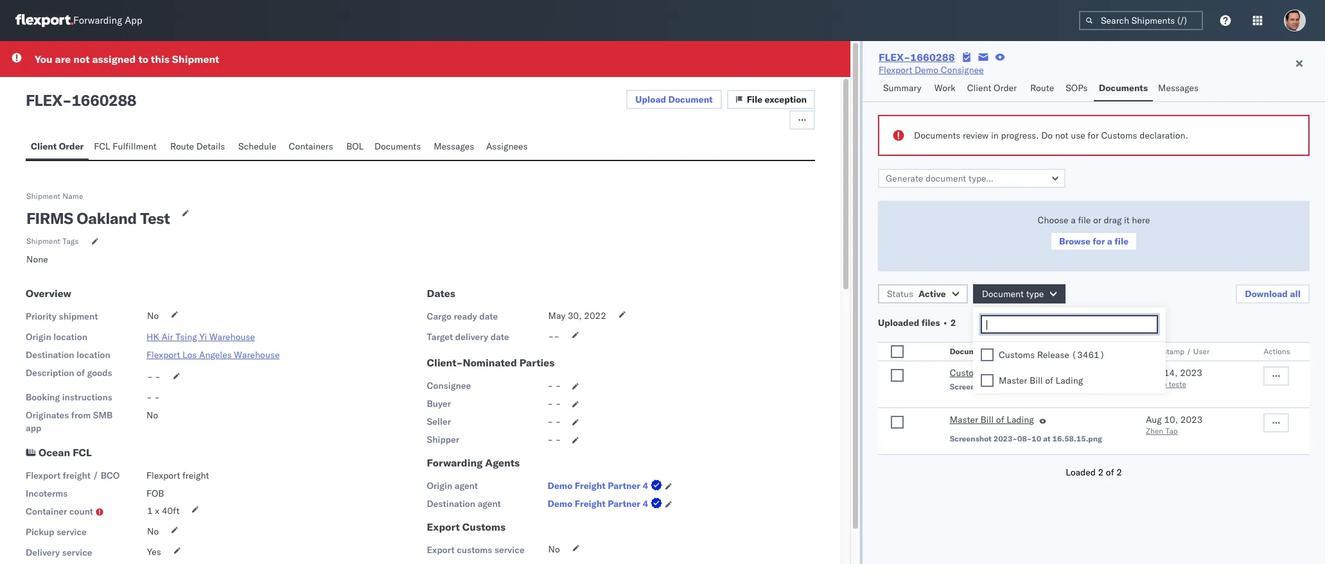 Task type: vqa. For each thing, say whether or not it's contained in the screenshot.
Gaurav
no



Task type: locate. For each thing, give the bounding box(es) containing it.
0 horizontal spatial 1660288
[[72, 91, 136, 110]]

of right 13
[[1045, 375, 1053, 386]]

1 vertical spatial bill
[[981, 414, 994, 426]]

0 vertical spatial location
[[53, 331, 87, 343]]

1660288 up flexport demo consignee
[[910, 51, 955, 64]]

0 horizontal spatial fcl
[[73, 446, 92, 459]]

shipment for firms oakland test
[[26, 191, 60, 201]]

1 horizontal spatial client order
[[967, 82, 1017, 94]]

export for export customs service
[[427, 545, 455, 556]]

0 vertical spatial consignee
[[941, 64, 984, 76]]

bill up screenshot 2023-08-10 at 16.58.15.png
[[981, 414, 994, 426]]

service for yes
[[62, 547, 92, 559]]

customs right use
[[1101, 130, 1137, 141]]

forwarding up origin agent
[[427, 457, 483, 470]]

document inside document type "button"
[[982, 288, 1024, 300]]

release up 9.11.30
[[1037, 349, 1069, 361]]

demo freight partner 4 for origin agent
[[548, 480, 648, 492]]

file exception button
[[727, 90, 815, 109], [727, 90, 815, 109]]

messages for the leftmost messages button
[[434, 141, 474, 152]]

- - for shipper
[[548, 434, 561, 446]]

1 vertical spatial forwarding
[[427, 457, 483, 470]]

partner
[[608, 480, 640, 492], [608, 498, 640, 510]]

customs release (3461) up 9.11.30
[[999, 349, 1105, 361]]

file
[[747, 94, 763, 105]]

0 vertical spatial not
[[73, 53, 90, 66]]

route inside button
[[1030, 82, 1054, 94]]

2 2023- from the top
[[994, 434, 1017, 444]]

2 partner from the top
[[608, 498, 640, 510]]

for
[[1088, 130, 1099, 141], [1093, 236, 1105, 247]]

messages up the declaration.
[[1158, 82, 1199, 94]]

1 horizontal spatial /
[[1009, 347, 1014, 356]]

master left 13
[[999, 375, 1027, 386]]

0 horizontal spatial route
[[170, 141, 194, 152]]

0 vertical spatial at
[[1043, 382, 1051, 392]]

document right upload
[[668, 94, 713, 105]]

target
[[427, 331, 453, 343]]

shipment
[[172, 53, 219, 66], [26, 191, 60, 201], [26, 236, 60, 246]]

2 demo freight partner 4 link from the top
[[548, 498, 665, 511]]

/ left the bco
[[93, 470, 98, 482]]

0 vertical spatial screenshot
[[950, 382, 992, 392]]

document type / filename button
[[947, 344, 1120, 357]]

agents
[[485, 457, 520, 470]]

agent up destination agent
[[455, 480, 478, 492]]

2 freight from the left
[[182, 470, 209, 482]]

shipment
[[59, 311, 98, 322]]

not right do
[[1055, 130, 1069, 141]]

0 vertical spatial route
[[1030, 82, 1054, 94]]

timestamp
[[1146, 347, 1185, 356]]

file down it
[[1115, 236, 1129, 247]]

client order
[[967, 82, 1017, 94], [31, 141, 84, 152]]

client down 'flex' at the left top of the page
[[31, 141, 57, 152]]

1 vertical spatial agent
[[478, 498, 501, 510]]

--
[[548, 331, 559, 342]]

location up goods
[[77, 349, 110, 361]]

1 vertical spatial 2023
[[1180, 414, 1203, 426]]

0 vertical spatial document
[[668, 94, 713, 105]]

summary
[[883, 82, 921, 94]]

1 horizontal spatial release
[[1037, 349, 1069, 361]]

user
[[1193, 347, 1210, 356]]

documents right sops button
[[1099, 82, 1148, 94]]

1 vertical spatial destination
[[427, 498, 475, 510]]

document type / filename
[[950, 347, 1049, 356]]

a inside browse for a file "button"
[[1107, 236, 1112, 247]]

shipment right this
[[172, 53, 219, 66]]

Search Shipments (/) text field
[[1079, 11, 1203, 30]]

tao
[[1165, 427, 1178, 436]]

order for the leftmost 'client order' button
[[59, 141, 84, 152]]

location for origin location
[[53, 331, 87, 343]]

date for cargo ready date
[[479, 311, 498, 322]]

2023
[[1180, 367, 1202, 379], [1180, 414, 1203, 426]]

consignee
[[941, 64, 984, 76], [427, 380, 471, 392]]

forwarding agents
[[427, 457, 520, 470]]

/ inside document type / filename button
[[1009, 347, 1014, 356]]

1 demo freight partner 4 link from the top
[[548, 480, 665, 493]]

route button
[[1025, 76, 1061, 101]]

agent for origin agent
[[455, 480, 478, 492]]

fcl
[[94, 141, 110, 152], [73, 446, 92, 459]]

(3461)
[[1072, 349, 1105, 361], [1023, 367, 1056, 379]]

shipment up none
[[26, 236, 60, 246]]

destination up description
[[26, 349, 74, 361]]

list box containing customs release (3461)
[[973, 342, 1166, 394]]

1 horizontal spatial order
[[994, 82, 1017, 94]]

0 vertical spatial lading
[[1056, 375, 1083, 386]]

flex
[[26, 91, 62, 110]]

2 horizontal spatial /
[[1187, 347, 1191, 356]]

None checkbox
[[981, 374, 994, 387], [891, 416, 904, 429], [981, 374, 994, 387], [891, 416, 904, 429]]

documents
[[1099, 82, 1148, 94], [914, 130, 960, 141], [374, 141, 421, 152]]

10,
[[1164, 414, 1178, 426]]

4 for origin agent
[[643, 480, 648, 492]]

target delivery date
[[427, 331, 509, 343]]

1 horizontal spatial documents button
[[1094, 76, 1153, 101]]

0 vertical spatial for
[[1088, 130, 1099, 141]]

parties
[[519, 356, 555, 369]]

this
[[151, 53, 170, 66]]

0 vertical spatial documents button
[[1094, 76, 1153, 101]]

2023 up teste
[[1180, 367, 1202, 379]]

0 horizontal spatial 2
[[950, 317, 956, 329]]

1 screenshot from the top
[[950, 382, 992, 392]]

a down drag
[[1107, 236, 1112, 247]]

1 horizontal spatial forwarding
[[427, 457, 483, 470]]

1 horizontal spatial lading
[[1056, 375, 1083, 386]]

document left 'type'
[[982, 288, 1024, 300]]

0 vertical spatial partner
[[608, 480, 640, 492]]

0 vertical spatial client
[[967, 82, 991, 94]]

1 vertical spatial shipment
[[26, 191, 60, 201]]

flexport
[[879, 64, 912, 76], [146, 349, 180, 361], [26, 470, 60, 482], [146, 470, 180, 482]]

forwarding left app
[[73, 14, 122, 27]]

documents button right bol
[[369, 135, 429, 160]]

1 horizontal spatial 1660288
[[910, 51, 955, 64]]

export left customs
[[427, 545, 455, 556]]

uploaded
[[878, 317, 919, 329]]

list box
[[973, 342, 1166, 394]]

2 demo freight partner 4 from the top
[[548, 498, 648, 510]]

2023 for aug 10, 2023
[[1180, 414, 1203, 426]]

fcl up flexport freight / bco
[[73, 446, 92, 459]]

/ inside 'timestamp / user' button
[[1187, 347, 1191, 356]]

flexport down air
[[146, 349, 180, 361]]

1 vertical spatial for
[[1093, 236, 1105, 247]]

freight for destination agent
[[575, 498, 606, 510]]

client right the work button
[[967, 82, 991, 94]]

1 horizontal spatial messages button
[[1153, 76, 1205, 101]]

0 horizontal spatial documents
[[374, 141, 421, 152]]

0 horizontal spatial /
[[93, 470, 98, 482]]

origin down priority
[[26, 331, 51, 343]]

consignee up buyer
[[427, 380, 471, 392]]

download
[[1245, 288, 1288, 300]]

route left details
[[170, 141, 194, 152]]

1 vertical spatial date
[[491, 331, 509, 343]]

messages button up the declaration.
[[1153, 76, 1205, 101]]

flexport demo consignee
[[879, 64, 984, 76]]

incoterms
[[26, 488, 68, 500]]

lading right 13
[[1056, 375, 1083, 386]]

agent up export customs
[[478, 498, 501, 510]]

demo freight partner 4 link for destination agent
[[548, 498, 665, 511]]

0 vertical spatial master
[[999, 375, 1027, 386]]

1
[[147, 506, 153, 517]]

route for route details
[[170, 141, 194, 152]]

0 vertical spatial fcl
[[94, 141, 110, 152]]

order for the top 'client order' button
[[994, 82, 1017, 94]]

do
[[1041, 130, 1053, 141]]

client for the top 'client order' button
[[967, 82, 991, 94]]

instructions
[[62, 392, 112, 403]]

0 vertical spatial agent
[[455, 480, 478, 492]]

flexport down flex-
[[879, 64, 912, 76]]

origin location
[[26, 331, 87, 343]]

uploaded files ∙ 2
[[878, 317, 956, 329]]

export down destination agent
[[427, 521, 460, 534]]

master bill of lading down the filename
[[999, 375, 1083, 386]]

09-
[[1017, 382, 1032, 392]]

documents button right sops
[[1094, 76, 1153, 101]]

bill down the filename
[[1030, 375, 1043, 386]]

hk air tsing yi warehouse link
[[146, 331, 255, 343]]

at right 13
[[1043, 382, 1051, 392]]

0 vertical spatial destination
[[26, 349, 74, 361]]

messages left assignees
[[434, 141, 474, 152]]

1 vertical spatial route
[[170, 141, 194, 152]]

document left type
[[950, 347, 988, 356]]

partner for destination agent
[[608, 498, 640, 510]]

1 horizontal spatial a
[[1107, 236, 1112, 247]]

at right 10
[[1043, 434, 1051, 444]]

0 horizontal spatial (3461)
[[1023, 367, 1056, 379]]

/ for bco
[[93, 470, 98, 482]]

1 vertical spatial location
[[77, 349, 110, 361]]

None text field
[[985, 320, 1157, 331]]

1 at from the top
[[1043, 382, 1051, 392]]

client order right the work button
[[967, 82, 1017, 94]]

1 vertical spatial export
[[427, 545, 455, 556]]

firms
[[26, 209, 73, 228]]

screenshot down master bill of lading link
[[950, 434, 992, 444]]

1 vertical spatial screenshot
[[950, 434, 992, 444]]

documents for documents review in progress. do not use for customs declaration.
[[914, 130, 960, 141]]

not right are
[[73, 53, 90, 66]]

1 vertical spatial demo
[[548, 480, 573, 492]]

1 horizontal spatial 2
[[1098, 467, 1104, 479]]

1 vertical spatial freight
[[575, 498, 606, 510]]

0 horizontal spatial origin
[[26, 331, 51, 343]]

0 horizontal spatial destination
[[26, 349, 74, 361]]

1 vertical spatial not
[[1055, 130, 1069, 141]]

1 x 40ft
[[147, 506, 179, 517]]

1 2023- from the top
[[994, 382, 1017, 392]]

client order button up shipment name in the top left of the page
[[26, 135, 89, 160]]

0 vertical spatial demo freight partner 4 link
[[548, 480, 665, 493]]

1660288
[[910, 51, 955, 64], [72, 91, 136, 110]]

for down or
[[1093, 236, 1105, 247]]

location for destination location
[[77, 349, 110, 361]]

origin up destination agent
[[427, 480, 452, 492]]

sep
[[1146, 367, 1162, 379]]

date up client-nominated parties
[[491, 331, 509, 343]]

- - for buyer
[[548, 398, 561, 410]]

demo
[[915, 64, 938, 76], [548, 480, 573, 492], [548, 498, 573, 510]]

customs down document type / filename
[[950, 367, 986, 379]]

1 vertical spatial client order
[[31, 141, 84, 152]]

2 at from the top
[[1043, 434, 1051, 444]]

1 vertical spatial 2023-
[[994, 434, 1017, 444]]

flexport up fob
[[146, 470, 180, 482]]

browse for a file
[[1059, 236, 1129, 247]]

master down customs release (3461) 'link'
[[950, 414, 978, 426]]

timestamp / user
[[1146, 347, 1210, 356]]

filename
[[1016, 347, 1049, 356]]

route left sops
[[1030, 82, 1054, 94]]

1 vertical spatial (3461)
[[1023, 367, 1056, 379]]

0 vertical spatial origin
[[26, 331, 51, 343]]

flexport los angeles warehouse link
[[146, 349, 280, 361]]

are
[[55, 53, 71, 66]]

2023 inside sep 14, 2023 vasco teste
[[1180, 367, 1202, 379]]

0 vertical spatial (3461)
[[1072, 349, 1105, 361]]

0 horizontal spatial messages
[[434, 141, 474, 152]]

1 vertical spatial consignee
[[427, 380, 471, 392]]

1660288 down assigned
[[72, 91, 136, 110]]

0 vertical spatial bill
[[1030, 375, 1043, 386]]

0 horizontal spatial file
[[1078, 215, 1091, 226]]

2 for ∙
[[950, 317, 956, 329]]

1 horizontal spatial (3461)
[[1072, 349, 1105, 361]]

file left or
[[1078, 215, 1091, 226]]

1 vertical spatial a
[[1107, 236, 1112, 247]]

flexport for flexport demo consignee
[[879, 64, 912, 76]]

0 horizontal spatial lading
[[1007, 414, 1034, 426]]

route details button
[[165, 135, 233, 160]]

(3461) inside list box
[[1072, 349, 1105, 361]]

1 vertical spatial release
[[988, 367, 1020, 379]]

1 freight from the top
[[575, 480, 606, 492]]

2 export from the top
[[427, 545, 455, 556]]

1 horizontal spatial documents
[[914, 130, 960, 141]]

0 vertical spatial export
[[427, 521, 460, 534]]

a right "choose" at the right of the page
[[1071, 215, 1076, 226]]

document type
[[982, 288, 1044, 300]]

warehouse right angeles at the bottom left of page
[[234, 349, 280, 361]]

2023 for sep 14, 2023
[[1180, 367, 1202, 379]]

may
[[548, 310, 565, 322]]

screenshot up master bill of lading link
[[950, 382, 992, 392]]

2023- down master bill of lading link
[[994, 434, 1017, 444]]

0 horizontal spatial freight
[[63, 470, 91, 482]]

2 vertical spatial demo
[[548, 498, 573, 510]]

2023 inside aug 10, 2023 zhen tao
[[1180, 414, 1203, 426]]

1 vertical spatial file
[[1115, 236, 1129, 247]]

timestamp / user button
[[1143, 344, 1238, 357]]

drag
[[1104, 215, 1122, 226]]

warehouse up angeles at the bottom left of page
[[209, 331, 255, 343]]

origin for origin agent
[[427, 480, 452, 492]]

1 4 from the top
[[643, 480, 648, 492]]

date right ready
[[479, 311, 498, 322]]

flex-1660288 link
[[879, 51, 955, 64]]

0 vertical spatial demo freight partner 4
[[548, 480, 648, 492]]

document inside document type / filename button
[[950, 347, 988, 356]]

2 screenshot from the top
[[950, 434, 992, 444]]

demo freight partner 4 for destination agent
[[548, 498, 648, 510]]

documents for "documents" button to the top
[[1099, 82, 1148, 94]]

0 horizontal spatial client
[[31, 141, 57, 152]]

2 4 from the top
[[643, 498, 648, 510]]

oakland
[[77, 209, 137, 228]]

export for export customs
[[427, 521, 460, 534]]

2023 right the 10,
[[1180, 414, 1203, 426]]

1 partner from the top
[[608, 480, 640, 492]]

30,
[[568, 310, 582, 322]]

1 freight from the left
[[63, 470, 91, 482]]

screenshot for aug
[[950, 434, 992, 444]]

client-nominated parties
[[427, 356, 555, 369]]

1 vertical spatial client
[[31, 141, 57, 152]]

release inside list box
[[1037, 349, 1069, 361]]

no for priority shipment
[[147, 310, 159, 322]]

0 vertical spatial forwarding
[[73, 14, 122, 27]]

assigned
[[92, 53, 136, 66]]

2 for of
[[1116, 467, 1122, 479]]

2 horizontal spatial documents
[[1099, 82, 1148, 94]]

upload
[[635, 94, 666, 105]]

actions
[[1264, 347, 1290, 356]]

/ right type
[[1009, 347, 1014, 356]]

1 vertical spatial messages
[[434, 141, 474, 152]]

file inside "button"
[[1115, 236, 1129, 247]]

(3461) up the am.png
[[1072, 349, 1105, 361]]

forwarding
[[73, 14, 122, 27], [427, 457, 483, 470]]

2 freight from the top
[[575, 498, 606, 510]]

messages
[[1158, 82, 1199, 94], [434, 141, 474, 152]]

export
[[427, 521, 460, 534], [427, 545, 455, 556]]

Generate document type... text field
[[878, 169, 1066, 188]]

release down document type / filename
[[988, 367, 1020, 379]]

messages button left assignees
[[429, 135, 481, 160]]

review
[[963, 130, 989, 141]]

/ left user
[[1187, 347, 1191, 356]]

0 vertical spatial 4
[[643, 480, 648, 492]]

destination agent
[[427, 498, 501, 510]]

0 horizontal spatial client order button
[[26, 135, 89, 160]]

sops
[[1066, 82, 1088, 94]]

client order down 'flex' at the left top of the page
[[31, 141, 84, 152]]

0 vertical spatial master bill of lading
[[999, 375, 1083, 386]]

service down pickup service
[[62, 547, 92, 559]]

route for route
[[1030, 82, 1054, 94]]

service down "count" in the left bottom of the page
[[57, 527, 87, 538]]

no for export customs service
[[548, 544, 560, 556]]

customs
[[457, 545, 492, 556]]

0 horizontal spatial not
[[73, 53, 90, 66]]

2 2023 from the top
[[1180, 414, 1203, 426]]

destination down origin agent
[[427, 498, 475, 510]]

1 vertical spatial demo freight partner 4 link
[[548, 498, 665, 511]]

0 horizontal spatial a
[[1071, 215, 1076, 226]]

route inside 'button'
[[170, 141, 194, 152]]

priority shipment
[[26, 311, 98, 322]]

consignee up work
[[941, 64, 984, 76]]

demo for origin agent
[[548, 480, 573, 492]]

flexport for flexport freight / bco
[[26, 470, 60, 482]]

1 vertical spatial customs release (3461)
[[950, 367, 1056, 379]]

lading up 08-
[[1007, 414, 1034, 426]]

location up destination location
[[53, 331, 87, 343]]

shipment for none
[[26, 236, 60, 246]]

2 vertical spatial shipment
[[26, 236, 60, 246]]

partner for origin agent
[[608, 480, 640, 492]]

to
[[138, 53, 148, 66]]

upload document
[[635, 94, 713, 105]]

1 vertical spatial at
[[1043, 434, 1051, 444]]

goods
[[87, 367, 112, 379]]

a
[[1071, 215, 1076, 226], [1107, 236, 1112, 247]]

order down flex - 1660288
[[59, 141, 84, 152]]

2 horizontal spatial 2
[[1116, 467, 1122, 479]]

bill inside list box
[[1030, 375, 1043, 386]]

client order button up 'in'
[[962, 76, 1025, 101]]

vasco
[[1146, 380, 1167, 389]]

schedule
[[238, 141, 276, 152]]

shipment up firms
[[26, 191, 60, 201]]

customs release (3461) down document type / filename
[[950, 367, 1056, 379]]

16.58.15.png
[[1052, 434, 1102, 444]]

0 vertical spatial 2023
[[1180, 367, 1202, 379]]

freight for origin agent
[[575, 480, 606, 492]]

for right use
[[1088, 130, 1099, 141]]

1 demo freight partner 4 from the top
[[548, 480, 648, 492]]

you
[[35, 53, 52, 66]]

order left route button
[[994, 82, 1017, 94]]

flexport up incoterms
[[26, 470, 60, 482]]

1 export from the top
[[427, 521, 460, 534]]

1 2023 from the top
[[1180, 367, 1202, 379]]

(3461) up 13
[[1023, 367, 1056, 379]]

documents right bol button
[[374, 141, 421, 152]]

(3461) inside 'link'
[[1023, 367, 1056, 379]]

0 vertical spatial client order
[[967, 82, 1017, 94]]

flex-1660288
[[879, 51, 955, 64]]

document for document type
[[982, 288, 1024, 300]]

0 horizontal spatial forwarding
[[73, 14, 122, 27]]

fcl left fulfillment
[[94, 141, 110, 152]]

master
[[999, 375, 1027, 386], [950, 414, 978, 426]]

1 horizontal spatial destination
[[427, 498, 475, 510]]

2023- left 13
[[994, 382, 1017, 392]]

documents left review
[[914, 130, 960, 141]]

None checkbox
[[891, 346, 904, 358], [981, 349, 994, 362], [891, 369, 904, 382], [891, 346, 904, 358], [981, 349, 994, 362], [891, 369, 904, 382]]

master bill of lading up 08-
[[950, 414, 1034, 426]]

work button
[[929, 76, 962, 101]]

messages for topmost messages button
[[1158, 82, 1199, 94]]

origin for origin location
[[26, 331, 51, 343]]

document type button
[[973, 285, 1066, 304]]

demo freight partner 4 link
[[548, 480, 665, 493], [548, 498, 665, 511]]



Task type: describe. For each thing, give the bounding box(es) containing it.
bco
[[101, 470, 120, 482]]

0 vertical spatial demo
[[915, 64, 938, 76]]

details
[[196, 141, 225, 152]]

air
[[162, 331, 173, 343]]

- - for description of goods
[[147, 371, 161, 383]]

container count
[[26, 506, 93, 518]]

customs up customs release (3461) 'link'
[[999, 349, 1035, 361]]

0 vertical spatial customs release (3461)
[[999, 349, 1105, 361]]

0 horizontal spatial messages button
[[429, 135, 481, 160]]

0 horizontal spatial consignee
[[427, 380, 471, 392]]

forwarding for forwarding agents
[[427, 457, 483, 470]]

sep 14, 2023 vasco teste
[[1146, 367, 1202, 389]]

priority
[[26, 311, 57, 322]]

aug 10, 2023 zhen tao
[[1146, 414, 1203, 436]]

flexport demo consignee link
[[879, 64, 984, 76]]

container
[[26, 506, 67, 518]]

service right customs
[[495, 545, 524, 556]]

- - for consignee
[[548, 380, 561, 392]]

flex-
[[879, 51, 910, 64]]

agent for destination agent
[[478, 498, 501, 510]]

master bill of lading link
[[950, 414, 1034, 429]]

0 vertical spatial client order button
[[962, 76, 1025, 101]]

at for sep 14, 2023
[[1043, 382, 1051, 392]]

release inside 'link'
[[988, 367, 1020, 379]]

2023- for sep
[[994, 382, 1017, 392]]

screenshot 2023-08-10 at 16.58.15.png
[[950, 434, 1102, 444]]

flexport for flexport los angeles warehouse
[[146, 349, 180, 361]]

4 for destination agent
[[643, 498, 648, 510]]

of right loaded
[[1106, 467, 1114, 479]]

fulfillment
[[113, 141, 156, 152]]

booking instructions
[[26, 392, 112, 403]]

loaded
[[1066, 467, 1096, 479]]

x
[[155, 506, 159, 517]]

0 horizontal spatial documents button
[[369, 135, 429, 160]]

0 vertical spatial a
[[1071, 215, 1076, 226]]

date for target delivery date
[[491, 331, 509, 343]]

customs up export customs service
[[462, 521, 506, 534]]

/ for filename
[[1009, 347, 1014, 356]]

bol
[[346, 141, 364, 152]]

0 horizontal spatial master
[[950, 414, 978, 426]]

documents review in progress. do not use for customs declaration.
[[914, 130, 1188, 141]]

demo freight partner 4 link for origin agent
[[548, 480, 665, 493]]

0 vertical spatial shipment
[[172, 53, 219, 66]]

originates
[[26, 410, 69, 421]]

choose a file or drag it here
[[1038, 215, 1150, 226]]

documents for the leftmost "documents" button
[[374, 141, 421, 152]]

test
[[140, 209, 170, 228]]

0 vertical spatial messages button
[[1153, 76, 1205, 101]]

zhen
[[1146, 427, 1163, 436]]

0 vertical spatial warehouse
[[209, 331, 255, 343]]

freight for flexport freight / bco
[[63, 470, 91, 482]]

document for document type / filename
[[950, 347, 988, 356]]

client for the leftmost 'client order' button
[[31, 141, 57, 152]]

1 horizontal spatial master
[[999, 375, 1027, 386]]

9.11.30
[[1052, 382, 1081, 392]]

demo for destination agent
[[548, 498, 573, 510]]

los
[[182, 349, 197, 361]]

it
[[1124, 215, 1130, 226]]

containers button
[[284, 135, 341, 160]]

1 vertical spatial fcl
[[73, 446, 92, 459]]

destination location
[[26, 349, 110, 361]]

booking
[[26, 392, 60, 403]]

at for aug 10, 2023
[[1043, 434, 1051, 444]]

upload document button
[[626, 90, 722, 109]]

summary button
[[878, 76, 929, 101]]

or
[[1093, 215, 1101, 226]]

flexport. image
[[15, 14, 73, 27]]

download all button
[[1236, 285, 1310, 304]]

in
[[991, 130, 999, 141]]

browse
[[1059, 236, 1091, 247]]

customs inside 'link'
[[950, 367, 986, 379]]

pickup
[[26, 527, 54, 538]]

firms oakland test
[[26, 209, 170, 228]]

flexport for flexport freight
[[146, 470, 180, 482]]

1 vertical spatial 1660288
[[72, 91, 136, 110]]

0 vertical spatial file
[[1078, 215, 1091, 226]]

screenshot for sep
[[950, 382, 992, 392]]

document inside upload document button
[[668, 94, 713, 105]]

flexport freight
[[146, 470, 209, 482]]

08-
[[1017, 434, 1032, 444]]

1 vertical spatial warehouse
[[234, 349, 280, 361]]

13
[[1032, 382, 1041, 392]]

0 horizontal spatial client order
[[31, 141, 84, 152]]

forwarding app
[[73, 14, 142, 27]]

yes
[[147, 547, 161, 558]]

of left goods
[[76, 367, 85, 379]]

cargo ready date
[[427, 311, 498, 322]]

aug
[[1146, 414, 1162, 426]]

count
[[69, 506, 93, 518]]

no for pickup service
[[147, 526, 159, 538]]

none
[[26, 254, 48, 265]]

1 vertical spatial master bill of lading
[[950, 414, 1034, 426]]

nominated
[[463, 356, 517, 369]]

shipper
[[427, 434, 459, 446]]

app
[[26, 423, 41, 434]]

forwarding for forwarding app
[[73, 14, 122, 27]]

of inside list box
[[1045, 375, 1053, 386]]

shipment name
[[26, 191, 83, 201]]

0 horizontal spatial bill
[[981, 414, 994, 426]]

here
[[1132, 215, 1150, 226]]

pickup service
[[26, 527, 87, 538]]

browse for a file button
[[1050, 232, 1138, 251]]

fcl inside button
[[94, 141, 110, 152]]

declaration.
[[1140, 130, 1188, 141]]

active
[[919, 288, 946, 300]]

service for no
[[57, 527, 87, 538]]

destination for destination agent
[[427, 498, 475, 510]]

ocean
[[39, 446, 70, 459]]

2023- for aug
[[994, 434, 1017, 444]]

destination for destination location
[[26, 349, 74, 361]]

shipment tags
[[26, 236, 79, 246]]

originates from smb app
[[26, 410, 113, 434]]

of up screenshot 2023-08-10 at 16.58.15.png
[[996, 414, 1004, 426]]

master bill of lading inside list box
[[999, 375, 1083, 386]]

40ft
[[162, 506, 179, 517]]

- - for seller
[[548, 416, 561, 428]]

download all
[[1245, 288, 1301, 300]]

buyer
[[427, 398, 451, 410]]

status
[[887, 288, 913, 300]]

loaded 2 of 2
[[1066, 467, 1122, 479]]

freight for flexport freight
[[182, 470, 209, 482]]

teste
[[1169, 380, 1186, 389]]

description of goods
[[26, 367, 112, 379]]

sops button
[[1061, 76, 1094, 101]]

ocean fcl
[[39, 446, 92, 459]]

14,
[[1164, 367, 1178, 379]]

delivery service
[[26, 547, 92, 559]]

description
[[26, 367, 74, 379]]

for inside "button"
[[1093, 236, 1105, 247]]

you are not assigned to this shipment
[[35, 53, 219, 66]]

hk
[[146, 331, 159, 343]]



